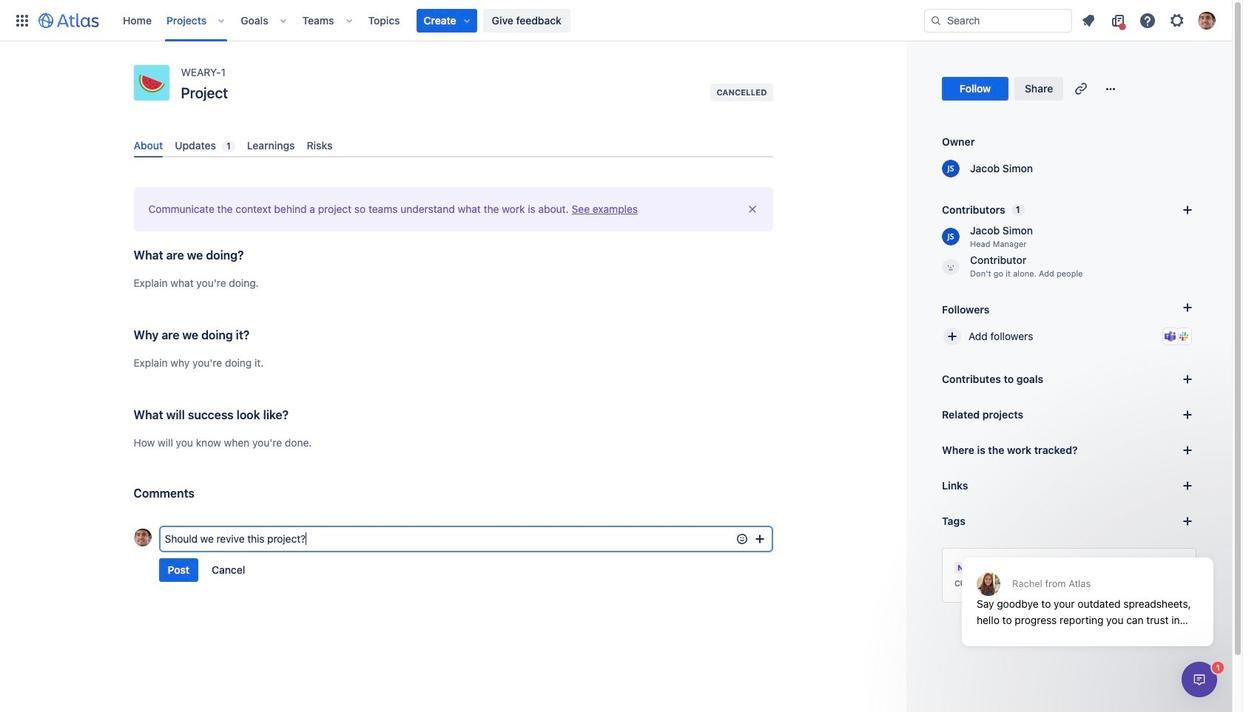 Task type: vqa. For each thing, say whether or not it's contained in the screenshot.
Display as timeline icon
no



Task type: locate. For each thing, give the bounding box(es) containing it.
banner
[[0, 0, 1232, 41]]

add tag image
[[1179, 513, 1197, 531]]

search image
[[930, 14, 942, 26]]

tab list
[[128, 133, 779, 158]]

dialog
[[955, 522, 1221, 658], [1182, 663, 1218, 698]]

add link image
[[1179, 477, 1197, 495]]

switch to... image
[[13, 11, 31, 29]]

insert emoji image
[[733, 531, 751, 549]]

1 vertical spatial dialog
[[1182, 663, 1218, 698]]

add follower image
[[944, 328, 962, 346]]

Main content area, start typing to enter text. text field
[[165, 531, 748, 549]]

0 vertical spatial dialog
[[955, 522, 1221, 658]]

add a follower image
[[1179, 299, 1197, 317]]

add work tracking links image
[[1179, 442, 1197, 460]]

None search field
[[925, 9, 1073, 32]]

help image
[[1139, 11, 1157, 29]]



Task type: describe. For each thing, give the bounding box(es) containing it.
add related project image
[[1179, 406, 1197, 424]]

insert image
[[751, 531, 769, 549]]

top element
[[9, 0, 925, 41]]

msteams logo showing  channels are connected to this project image
[[1165, 331, 1177, 343]]

close banner image
[[747, 204, 758, 216]]

add goals image
[[1179, 371, 1197, 389]]

account image
[[1198, 11, 1216, 29]]

settings image
[[1169, 11, 1187, 29]]

slack logo showing nan channels are connected to this project image
[[1178, 331, 1190, 343]]

Search field
[[925, 9, 1073, 32]]

notifications image
[[1080, 11, 1098, 29]]

add team or contributors image
[[1179, 201, 1197, 219]]



